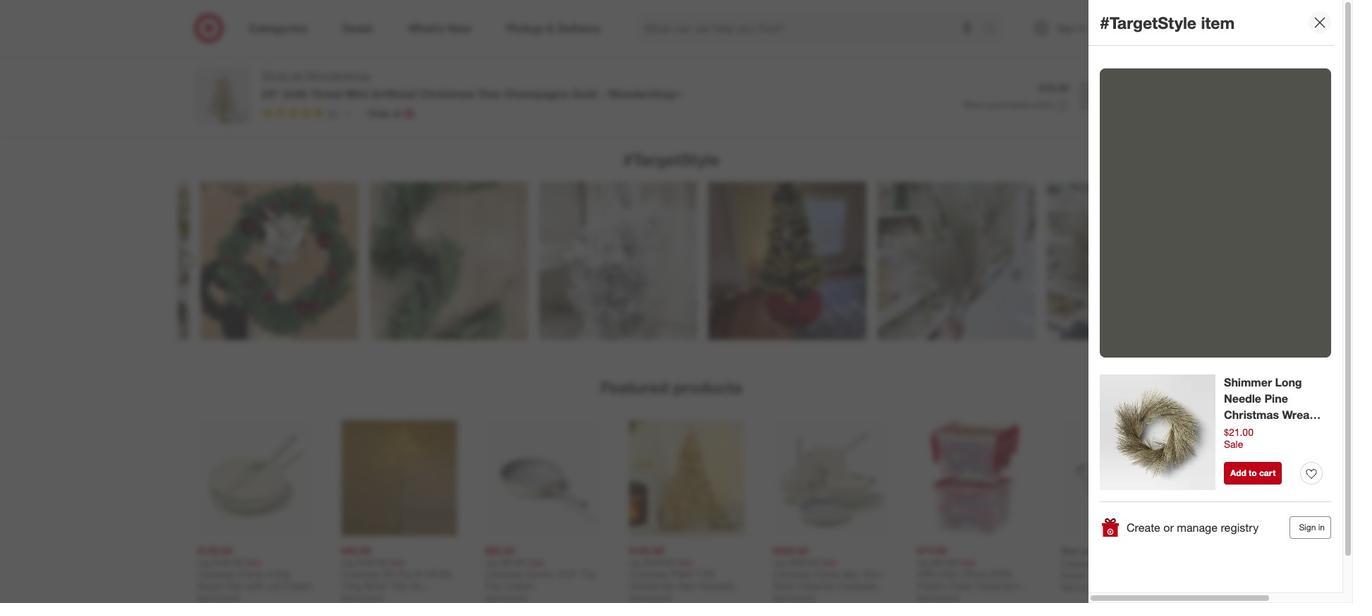 Task type: locate. For each thing, give the bounding box(es) containing it.
with inside see price in cart caraway home 6.5qt dutch oven with lid gray sponsored
[[1116, 569, 1134, 581]]

reg inside $74.99 reg $84.99 sale
[[917, 557, 929, 567]]

sale right $84.99
[[959, 557, 976, 567]]

$21.00
[[1224, 426, 1254, 438]]

sponsored down saute
[[197, 592, 239, 603]]

sale right $95.00
[[527, 557, 544, 567]]

cart down threshold™
[[1259, 467, 1276, 478]]

costway inside $45.99 reg $129.99 sale costway 5ft pre-lit white twig birch tree for christmas holiday w/
[[341, 567, 379, 579]]

1 horizontal spatial add to cart
[[1230, 467, 1276, 478]]

sale inside $85.50 reg $95.00 sale caraway home 10.5" fry pan cream sponsored
[[527, 557, 544, 567]]

reg down $130.50
[[197, 557, 210, 567]]

2 vertical spatial cart
[[1119, 544, 1138, 556]]

#targetstyle for #targetstyle item
[[1100, 12, 1197, 32]]

with down 6.5qt
[[1116, 569, 1134, 581]]

lid for 6.5qt
[[1137, 569, 1150, 581]]

0 vertical spatial #targetstyle
[[1100, 12, 1197, 32]]

1 horizontal spatial lid
[[1137, 569, 1150, 581]]

pan right saute
[[226, 580, 243, 592]]

online
[[1031, 99, 1054, 110]]

1 vertical spatial in
[[1108, 544, 1116, 556]]

1 vertical spatial add to cart button
[[1224, 462, 1282, 484]]

0 horizontal spatial #targetstyle
[[623, 150, 720, 169]]

reg inside $355.50 reg $395.00 sale caraway home 9pc non- stick ceramic cookware set cream
[[773, 557, 785, 567]]

1 vertical spatial cart
[[1259, 467, 1276, 478]]

costway prelit 7.5ft christmas tree flocked xmas snowy tree 450 led lights image
[[629, 420, 745, 536]]

caraway inside $130.50 reg $145.00 sale caraway home 4.5qt saute pan with lid cream sponsored
[[197, 567, 235, 579]]

sponsored down twig
[[341, 592, 383, 603]]

0 horizontal spatial -
[[600, 87, 605, 101]]

$45.99
[[341, 544, 371, 556]]

sale right $145.00
[[244, 557, 261, 567]]

home for $395.00
[[814, 567, 840, 579]]

0 horizontal spatial in
[[1108, 544, 1116, 556]]

in right sign
[[1318, 522, 1325, 533]]

home
[[1102, 557, 1128, 569], [238, 567, 265, 579], [526, 567, 552, 579], [814, 567, 840, 579]]

sponsored down $549.99
[[629, 592, 671, 603]]

#targetstyle item dialog
[[1089, 0, 1353, 603]]

sale inside $163.99 reg $549.99 sale costway prelit 7.5ft christmas tree flocked xmas snowy tree 4
[[676, 557, 693, 567]]

add to cart
[[1089, 89, 1150, 103], [1230, 467, 1276, 478]]

reg inside $130.50 reg $145.00 sale caraway home 4.5qt saute pan with lid cream sponsored
[[197, 557, 210, 567]]

show more button
[[470, 79, 873, 102]]

sponsored down $95.00
[[485, 592, 527, 603]]

lid down 4.5qt
[[266, 580, 280, 592]]

in right price
[[1108, 544, 1116, 556]]

reg
[[197, 557, 210, 567], [341, 557, 353, 567], [485, 557, 497, 567], [629, 557, 641, 567], [773, 557, 785, 567], [917, 557, 929, 567]]

$74.99 reg $84.99 sale
[[917, 544, 976, 567]]

lid
[[1137, 569, 1150, 581], [266, 580, 280, 592]]

pan inside $130.50 reg $145.00 sale caraway home 4.5qt saute pan with lid cream sponsored
[[226, 580, 243, 592]]

sign in
[[1299, 522, 1325, 533]]

sale for caraway home 9pc non- stick ceramic cookware set cream
[[820, 557, 837, 567]]

tree
[[478, 87, 500, 101], [390, 580, 408, 592], [677, 580, 695, 592], [689, 592, 708, 603]]

pan inside $85.50 reg $95.00 sale caraway home 10.5" fry pan cream sponsored
[[485, 580, 502, 592]]

christmas right the artificial
[[419, 87, 475, 101]]

home left 10.5"
[[526, 567, 552, 579]]

6 link
[[1120, 13, 1151, 44]]

caraway for $145.00
[[197, 567, 235, 579]]

caraway
[[1061, 557, 1099, 569], [197, 567, 235, 579], [485, 567, 523, 579], [773, 567, 811, 579]]

reg inside $85.50 reg $95.00 sale caraway home 10.5" fry pan cream sponsored
[[485, 557, 497, 567]]

3 reg from the left
[[485, 557, 497, 567]]

products
[[673, 377, 742, 397]]

to right $10.00
[[1114, 89, 1125, 103]]

cream down ceramic
[[791, 592, 820, 603]]

10.5"
[[555, 567, 579, 579]]

6 reg from the left
[[917, 557, 929, 567]]

1 vertical spatial -
[[1224, 424, 1229, 438]]

#targetstyle inside #targetstyle item dialog
[[1100, 12, 1197, 32]]

1 horizontal spatial costway
[[629, 567, 667, 579]]

0 horizontal spatial pan
[[226, 580, 243, 592]]

caraway inside $85.50 reg $95.00 sale caraway home 10.5" fry pan cream sponsored
[[485, 567, 523, 579]]

to down $21.00 sale
[[1249, 467, 1257, 478]]

reg for caraway home 10.5" fry pan cream
[[485, 557, 497, 567]]

0 vertical spatial in
[[1318, 522, 1325, 533]]

lid inside see price in cart caraway home 6.5qt dutch oven with lid gray sponsored
[[1137, 569, 1150, 581]]

1 horizontal spatial add
[[1230, 467, 1247, 478]]

costway inside $163.99 reg $549.99 sale costway prelit 7.5ft christmas tree flocked xmas snowy tree 4
[[629, 567, 667, 579]]

0 horizontal spatial cream
[[283, 580, 312, 592]]

1 horizontal spatial cream
[[505, 580, 534, 592]]

reg down $163.99
[[629, 557, 641, 567]]

cream inside $355.50 reg $395.00 sale caraway home 9pc non- stick ceramic cookware set cream
[[791, 592, 820, 603]]

2 reg from the left
[[341, 557, 353, 567]]

cream down 4.5qt
[[283, 580, 312, 592]]

show more
[[650, 85, 693, 95]]

1 horizontal spatial in
[[1318, 522, 1325, 533]]

reg down the $45.99
[[341, 557, 353, 567]]

4 reg from the left
[[629, 557, 641, 567]]

lid inside $130.50 reg $145.00 sale caraway home 4.5qt saute pan with lid cream sponsored
[[266, 580, 280, 592]]

gold
[[572, 87, 597, 101]]

add to cart button right $10.00
[[1080, 80, 1159, 111]]

- inside the shimmer long needle pine christmas wreath - threshold™
[[1224, 424, 1229, 438]]

caraway home 10.5" fry pan cream image
[[485, 420, 601, 536]]

add to cart down $21.00 sale
[[1230, 467, 1276, 478]]

add inside #targetstyle item dialog
[[1230, 467, 1247, 478]]

1 horizontal spatial to
[[1249, 467, 1257, 478]]

create
[[1127, 520, 1161, 535]]

pan
[[226, 580, 243, 592], [485, 580, 502, 592]]

featured products
[[600, 377, 742, 397]]

sale inside $355.50 reg $395.00 sale caraway home 9pc non- stick ceramic cookware set cream
[[820, 557, 837, 567]]

0 horizontal spatial add to cart button
[[1080, 80, 1159, 111]]

0 horizontal spatial to
[[1114, 89, 1125, 103]]

holiday
[[389, 592, 422, 603]]

$45.99 reg $129.99 sale costway 5ft pre-lit white twig birch tree for christmas holiday w/ 
[[341, 544, 451, 603]]

price
[[1081, 544, 1105, 556]]

5 reg from the left
[[773, 557, 785, 567]]

fry
[[581, 567, 595, 579]]

caraway up stick
[[773, 567, 811, 579]]

when
[[964, 99, 986, 110]]

sale inside $74.99 reg $84.99 sale
[[959, 557, 976, 567]]

1 horizontal spatial -
[[1224, 424, 1229, 438]]

home inside $355.50 reg $395.00 sale caraway home 9pc non- stick ceramic cookware set cream
[[814, 567, 840, 579]]

2 pan from the left
[[485, 580, 502, 592]]

0 vertical spatial add
[[1089, 89, 1111, 103]]

What can we help you find? suggestions appear below search field
[[635, 13, 987, 44]]

cart
[[1128, 89, 1150, 103], [1259, 467, 1276, 478], [1119, 544, 1138, 556]]

$549.99
[[644, 557, 674, 567]]

0 horizontal spatial user image by @targetscallingme image
[[31, 182, 189, 340]]

add to cart button down $21.00 sale
[[1224, 462, 1282, 484]]

sale left lit
[[388, 557, 405, 567]]

search
[[977, 22, 1011, 36]]

shimmer long needle pine christmas wreath - threshold™
[[1224, 375, 1320, 438]]

0 vertical spatial cart
[[1128, 89, 1150, 103]]

sale
[[1224, 438, 1243, 450], [244, 557, 261, 567], [388, 557, 405, 567], [527, 557, 544, 567], [676, 557, 693, 567], [820, 557, 837, 567], [959, 557, 976, 567]]

add to cart right $10.00
[[1089, 89, 1150, 103]]

5ft
[[382, 567, 394, 579]]

add down $21.00 sale
[[1230, 467, 1247, 478]]

1 pan from the left
[[226, 580, 243, 592]]

with right saute
[[245, 580, 264, 592]]

home left 4.5qt
[[238, 567, 265, 579]]

1 vertical spatial #targetstyle
[[623, 150, 720, 169]]

sponsored down dutch
[[1061, 581, 1103, 592]]

cart inside #targetstyle item dialog
[[1259, 467, 1276, 478]]

home up oven
[[1102, 557, 1128, 569]]

sale down $21.00
[[1224, 438, 1243, 450]]

0 horizontal spatial costway
[[341, 567, 379, 579]]

1 horizontal spatial pan
[[485, 580, 502, 592]]

$130.50
[[197, 544, 232, 556]]

costway for birch
[[341, 567, 379, 579]]

for
[[411, 580, 422, 592]]

christmas inside $45.99 reg $129.99 sale costway 5ft pre-lit white twig birch tree for christmas holiday w/
[[341, 592, 386, 603]]

0 horizontal spatial add
[[1089, 89, 1111, 103]]

sponsored inside $85.50 reg $95.00 sale caraway home 10.5" fry pan cream sponsored
[[485, 592, 527, 603]]

christmas down needle
[[1224, 408, 1279, 422]]

long
[[1275, 375, 1302, 389]]

$163.99
[[629, 544, 664, 556]]

home inside $85.50 reg $95.00 sale caraway home 10.5" fry pan cream sponsored
[[526, 567, 552, 579]]

tree left champagne
[[478, 87, 500, 101]]

caraway down $85.50 at the left bottom of page
[[485, 567, 523, 579]]

home for $95.00
[[526, 567, 552, 579]]

tree up holiday
[[390, 580, 408, 592]]

in inside see price in cart caraway home 6.5qt dutch oven with lid gray sponsored
[[1108, 544, 1116, 556]]

- right gold
[[600, 87, 605, 101]]

0 horizontal spatial add to cart
[[1089, 89, 1150, 103]]

home up ceramic
[[814, 567, 840, 579]]

pan down $95.00
[[485, 580, 502, 592]]

0 vertical spatial to
[[1114, 89, 1125, 103]]

cream down $95.00
[[505, 580, 534, 592]]

0 vertical spatial -
[[600, 87, 605, 101]]

caraway home 4.5qt saute pan with lid cream image
[[197, 420, 313, 536]]

costway 5ft pre-lit white twig birch tree for christmas holiday w/ 72 led lights image
[[341, 420, 457, 536]]

home inside $130.50 reg $145.00 sale caraway home 4.5qt saute pan with lid cream sponsored
[[238, 567, 265, 579]]

1 reg from the left
[[197, 557, 210, 567]]

cart down 6 link
[[1128, 89, 1150, 103]]

sale for costway prelit 7.5ft christmas tree flocked xmas snowy tree 4
[[676, 557, 693, 567]]

with
[[1116, 569, 1134, 581], [245, 580, 264, 592]]

sale left 7.5ft
[[676, 557, 693, 567]]

1 vertical spatial add to cart
[[1230, 467, 1276, 478]]

caraway up dutch
[[1061, 557, 1099, 569]]

user image by @targetscallingme image
[[31, 182, 189, 340], [877, 182, 1035, 340], [1047, 182, 1205, 340]]

costway
[[341, 567, 379, 579], [629, 567, 667, 579]]

1 horizontal spatial user image by @targetscallingme image
[[877, 182, 1035, 340]]

sponsored inside see price in cart caraway home 6.5qt dutch oven with lid gray sponsored
[[1061, 581, 1103, 592]]

costway down $163.99
[[629, 567, 667, 579]]

tree inside $45.99 reg $129.99 sale costway 5ft pre-lit white twig birch tree for christmas holiday w/
[[390, 580, 408, 592]]

cart up 6.5qt
[[1119, 544, 1138, 556]]

add right $10.00
[[1089, 89, 1111, 103]]

24"
[[262, 87, 280, 101]]

$85.50
[[485, 544, 515, 556]]

add to cart button
[[1080, 80, 1159, 111], [1224, 462, 1282, 484]]

1 costway from the left
[[341, 567, 379, 579]]

threshold™
[[1232, 424, 1292, 438]]

2 horizontal spatial cream
[[791, 592, 820, 603]]

christmas
[[419, 87, 475, 101], [1224, 408, 1279, 422], [629, 580, 674, 592], [341, 592, 386, 603]]

reg inside $45.99 reg $129.99 sale costway 5ft pre-lit white twig birch tree for christmas holiday w/
[[341, 557, 353, 567]]

1 vertical spatial to
[[1249, 467, 1257, 478]]

#targetstyle left item
[[1100, 12, 1197, 32]]

white
[[426, 567, 451, 579]]

1 horizontal spatial #targetstyle
[[1100, 12, 1197, 32]]

image of 24" unlit tinsel mini artificial christmas tree champagne gold - wondershop™ image
[[194, 68, 250, 124]]

reg inside $163.99 reg $549.99 sale costway prelit 7.5ft christmas tree flocked xmas snowy tree 4
[[629, 557, 641, 567]]

at
[[392, 107, 401, 119]]

tinsel
[[311, 87, 342, 101]]

#targetstyle down show more button
[[623, 150, 720, 169]]

reg down $85.50 at the left bottom of page
[[485, 557, 497, 567]]

tree inside shop all wondershop 24" unlit tinsel mini artificial christmas tree champagne gold - wondershop™
[[478, 87, 500, 101]]

2 horizontal spatial user image by @targetscallingme image
[[1047, 182, 1205, 340]]

reg down the $74.99
[[917, 557, 929, 567]]

sale inside $45.99 reg $129.99 sale costway 5ft pre-lit white twig birch tree for christmas holiday w/
[[388, 557, 405, 567]]

pine
[[1265, 391, 1288, 406]]

home inside see price in cart caraway home 6.5qt dutch oven with lid gray sponsored
[[1102, 557, 1128, 569]]

with inside $130.50 reg $145.00 sale caraway home 4.5qt saute pan with lid cream sponsored
[[245, 580, 264, 592]]

cream inside $130.50 reg $145.00 sale caraway home 4.5qt saute pan with lid cream sponsored
[[283, 580, 312, 592]]

to
[[1114, 89, 1125, 103], [1249, 467, 1257, 478]]

#targetstyle
[[1100, 12, 1197, 32], [623, 150, 720, 169]]

- inside shop all wondershop 24" unlit tinsel mini artificial christmas tree champagne gold - wondershop™
[[600, 87, 605, 101]]

1 vertical spatial add
[[1230, 467, 1247, 478]]

more
[[673, 85, 693, 95]]

caraway for $95.00
[[485, 567, 523, 579]]

-
[[600, 87, 605, 101], [1224, 424, 1229, 438]]

2 user image by @targetscallingme image from the left
[[877, 182, 1035, 340]]

1 horizontal spatial with
[[1116, 569, 1134, 581]]

costway up twig
[[341, 567, 379, 579]]

christmas up xmas
[[629, 580, 674, 592]]

reg down $355.50
[[773, 557, 785, 567]]

add for the right add to cart button
[[1230, 467, 1247, 478]]

featured
[[600, 377, 669, 397]]

sale inside $130.50 reg $145.00 sale caraway home 4.5qt saute pan with lid cream sponsored
[[244, 557, 261, 567]]

lid down 6.5qt
[[1137, 569, 1150, 581]]

cream inside $85.50 reg $95.00 sale caraway home 10.5" fry pan cream sponsored
[[505, 580, 534, 592]]

sponsored
[[1061, 581, 1103, 592], [197, 592, 239, 603], [341, 592, 383, 603], [485, 592, 527, 603], [629, 592, 671, 603], [773, 592, 815, 603], [917, 592, 959, 603]]

$95.00
[[500, 557, 525, 567]]

when purchased online
[[964, 99, 1054, 110]]

with for 6.5qt
[[1116, 569, 1134, 581]]

twig
[[341, 580, 361, 592]]

6.5qt
[[1131, 557, 1154, 569]]

mini
[[346, 87, 368, 101]]

0 horizontal spatial lid
[[266, 580, 280, 592]]

with for 4.5qt
[[245, 580, 264, 592]]

shop all wondershop 24" unlit tinsel mini artificial christmas tree champagne gold - wondershop™
[[262, 68, 682, 101]]

- left threshold™
[[1224, 424, 1229, 438]]

sale for costway 5ft pre-lit white twig birch tree for christmas holiday w/ 
[[388, 557, 405, 567]]

caraway inside $355.50 reg $395.00 sale caraway home 9pc non- stick ceramic cookware set cream
[[773, 567, 811, 579]]

caraway up saute
[[197, 567, 235, 579]]

sale right $395.00
[[820, 557, 837, 567]]

in inside sign in button
[[1318, 522, 1325, 533]]

christmas inside shop all wondershop 24" unlit tinsel mini artificial christmas tree champagne gold - wondershop™
[[419, 87, 475, 101]]

registry
[[1221, 520, 1259, 535]]

shimmer long needle pine christmas wreath - threshold™ image
[[1100, 375, 1216, 490]]

2 costway from the left
[[629, 567, 667, 579]]

tree down flocked
[[689, 592, 708, 603]]

christmas down birch
[[341, 592, 386, 603]]

iris usa 2pack 60qt. plastic clear ornament storage box with hinged lid and dividers, clear/red image
[[917, 420, 1033, 536]]

0 horizontal spatial with
[[245, 580, 264, 592]]

pre-
[[397, 567, 415, 579]]

caraway inside see price in cart caraway home 6.5qt dutch oven with lid gray sponsored
[[1061, 557, 1099, 569]]

shimmer
[[1224, 375, 1272, 389]]



Task type: describe. For each thing, give the bounding box(es) containing it.
wondershop™
[[608, 87, 682, 101]]

1 horizontal spatial add to cart button
[[1224, 462, 1282, 484]]

$21.00 sale
[[1224, 426, 1254, 450]]

show
[[650, 85, 671, 95]]

wreath
[[1282, 408, 1320, 422]]

91 link
[[262, 106, 353, 123]]

caraway home 6.5qt dutch oven with lid gray image
[[1061, 420, 1176, 536]]

wondershop
[[306, 68, 370, 83]]

pan for with
[[226, 580, 243, 592]]

9pc
[[843, 567, 860, 579]]

costway for xmas
[[629, 567, 667, 579]]

$130.50 reg $145.00 sale caraway home 4.5qt saute pan with lid cream sponsored
[[197, 544, 312, 603]]

user image by @relaxed_teacher7 image
[[708, 182, 866, 340]]

caraway home 9pc non-stick ceramic cookware set cream image
[[773, 420, 889, 536]]

item
[[1201, 12, 1235, 32]]

only
[[368, 107, 389, 119]]

sponsored inside $130.50 reg $145.00 sale caraway home 4.5qt saute pan with lid cream sponsored
[[197, 592, 239, 603]]

all
[[292, 68, 303, 83]]

0 vertical spatial add to cart
[[1089, 89, 1150, 103]]

christmas inside the shimmer long needle pine christmas wreath - threshold™
[[1224, 408, 1279, 422]]

birch
[[364, 580, 387, 592]]

set
[[773, 592, 788, 603]]

#targetstyle for #targetstyle
[[623, 150, 720, 169]]

sale inside $21.00 sale
[[1224, 438, 1243, 450]]

christmas inside $163.99 reg $549.99 sale costway prelit 7.5ft christmas tree flocked xmas snowy tree 4
[[629, 580, 674, 592]]

add for add to cart button to the top
[[1089, 89, 1111, 103]]

create or manage registry
[[1127, 520, 1259, 535]]

reg for caraway home 9pc non- stick ceramic cookware set cream
[[773, 557, 785, 567]]

reg for caraway home 4.5qt saute pan with lid cream
[[197, 557, 210, 567]]

reg for costway 5ft pre-lit white twig birch tree for christmas holiday w/ 
[[341, 557, 353, 567]]

user image by @liz957 image
[[369, 182, 527, 340]]

user image by @lovinthis808 image
[[200, 182, 358, 340]]

flocked
[[698, 580, 733, 592]]

cart for the right add to cart button
[[1259, 467, 1276, 478]]

to inside #targetstyle item dialog
[[1249, 467, 1257, 478]]

search button
[[977, 13, 1011, 47]]

stick
[[773, 580, 795, 592]]

champagne
[[504, 87, 569, 101]]

gray
[[1153, 569, 1174, 581]]

sponsored down stick
[[773, 592, 815, 603]]

6
[[1141, 15, 1145, 23]]

$129.99
[[356, 557, 386, 567]]

4.5qt
[[267, 567, 290, 579]]

prelit
[[670, 567, 692, 579]]

shop
[[262, 68, 289, 83]]

artificial
[[371, 87, 416, 101]]

$395.00
[[788, 557, 818, 567]]

caraway for in
[[1061, 557, 1099, 569]]

1 user image by @targetscallingme image from the left
[[31, 182, 189, 340]]

$163.99 reg $549.99 sale costway prelit 7.5ft christmas tree flocked xmas snowy tree 4
[[629, 544, 733, 603]]

#targetstyle item
[[1100, 12, 1235, 32]]

only at
[[368, 107, 401, 119]]

home for in
[[1102, 557, 1128, 569]]

$10.00
[[1039, 82, 1069, 94]]

cookware
[[837, 580, 882, 592]]

user image by @fenskefinds image
[[539, 182, 697, 340]]

unlit
[[283, 87, 308, 101]]

$355.50 reg $395.00 sale caraway home 9pc non- stick ceramic cookware set cream
[[773, 544, 885, 603]]

$85.50 reg $95.00 sale caraway home 10.5" fry pan cream sponsored
[[485, 544, 595, 603]]

sign
[[1299, 522, 1316, 533]]

non-
[[863, 567, 885, 579]]

cart for add to cart button to the top
[[1128, 89, 1150, 103]]

snowy
[[656, 592, 686, 603]]

cart inside see price in cart caraway home 6.5qt dutch oven with lid gray sponsored
[[1119, 544, 1138, 556]]

$74.99
[[917, 544, 946, 556]]

ceramic
[[797, 580, 834, 592]]

shimmer long needle pine christmas wreath - threshold™ link
[[1224, 375, 1323, 438]]

$145.00
[[212, 557, 242, 567]]

sign in button
[[1290, 516, 1331, 539]]

$355.50
[[773, 544, 808, 556]]

lid for 4.5qt
[[266, 580, 280, 592]]

3 user image by @targetscallingme image from the left
[[1047, 182, 1205, 340]]

$84.99
[[932, 557, 957, 567]]

lit
[[415, 567, 423, 579]]

see price in cart caraway home 6.5qt dutch oven with lid gray sponsored
[[1061, 544, 1174, 592]]

or
[[1164, 520, 1174, 535]]

91
[[328, 107, 339, 119]]

dutch
[[1061, 569, 1087, 581]]

7.5ft
[[695, 567, 715, 579]]

caraway for $395.00
[[773, 567, 811, 579]]

manage
[[1177, 520, 1218, 535]]

oven
[[1090, 569, 1113, 581]]

0 vertical spatial add to cart button
[[1080, 80, 1159, 111]]

sale for caraway home 10.5" fry pan cream
[[527, 557, 544, 567]]

w/
[[425, 592, 436, 603]]

purchased
[[988, 99, 1028, 110]]

pan for cream
[[485, 580, 502, 592]]

add to cart inside #targetstyle item dialog
[[1230, 467, 1276, 478]]

tree down prelit
[[677, 580, 695, 592]]

reg for costway prelit 7.5ft christmas tree flocked xmas snowy tree 4
[[629, 557, 641, 567]]

xmas
[[629, 592, 654, 603]]

sponsored down $84.99
[[917, 592, 959, 603]]

sale for caraway home 4.5qt saute pan with lid cream
[[244, 557, 261, 567]]

home for $145.00
[[238, 567, 265, 579]]

needle
[[1224, 391, 1262, 406]]

see
[[1061, 544, 1079, 556]]

saute
[[197, 580, 223, 592]]



Task type: vqa. For each thing, say whether or not it's contained in the screenshot.
Pickup & Delivery
no



